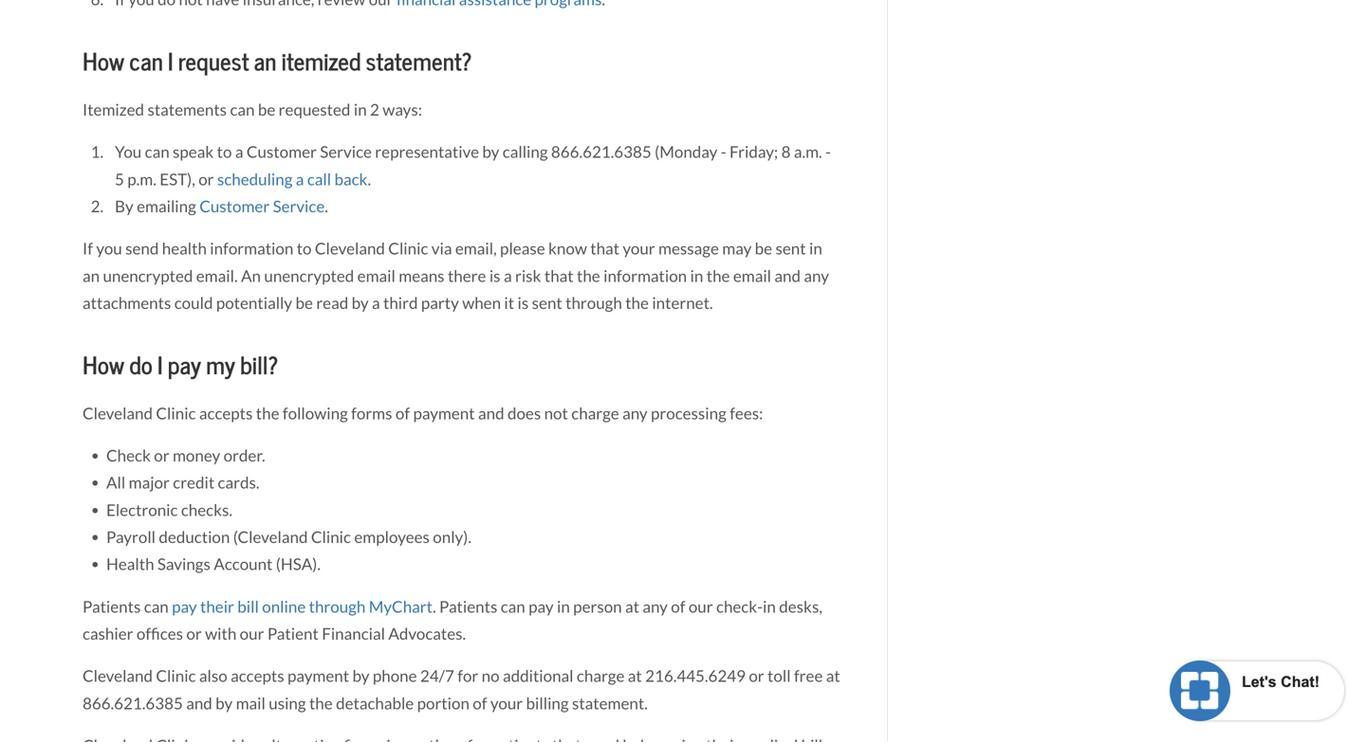 Task type: describe. For each thing, give the bounding box(es) containing it.
can for pay
[[144, 597, 169, 617]]

1 vertical spatial that
[[544, 266, 574, 286]]

at up statement.
[[628, 667, 642, 687]]

payment inside cleveland clinic also accepts payment by phone 24/7 for no additional charge at 216.445.6249 or toll free at 866.621.6385 and by mail using the detachable portion of your billing statement.
[[287, 667, 349, 687]]

request
[[178, 47, 249, 77]]

read
[[316, 294, 348, 313]]

1 - from the left
[[721, 142, 726, 162]]

0 horizontal spatial through
[[309, 597, 366, 617]]

1 patients from the left
[[83, 597, 141, 617]]

not
[[544, 404, 568, 424]]

charge for any
[[571, 404, 619, 424]]

know
[[548, 239, 587, 259]]

1 horizontal spatial our
[[689, 597, 713, 617]]

back
[[334, 170, 368, 189]]

financial
[[322, 625, 385, 645]]

customer service link
[[199, 197, 325, 217]]

(monday
[[655, 142, 717, 162]]

1 horizontal spatial payment
[[413, 404, 475, 424]]

send
[[125, 239, 159, 259]]

via
[[431, 239, 452, 259]]

all
[[106, 473, 125, 493]]

please
[[500, 239, 545, 259]]

1 horizontal spatial sent
[[775, 239, 806, 259]]

message
[[658, 239, 719, 259]]

no
[[482, 667, 500, 687]]

can right statements
[[230, 100, 255, 120]]

with
[[205, 625, 236, 645]]

statement?
[[366, 47, 472, 77]]

may
[[722, 239, 752, 259]]

5
[[115, 170, 124, 189]]

person
[[573, 597, 622, 617]]

216.445.6249
[[645, 667, 746, 687]]

charge for at
[[577, 667, 625, 687]]

patients inside . patients can pay in person at any of our check-in desks, cashier offices or with our patient financial advocates.
[[439, 597, 497, 617]]

potentially
[[216, 294, 292, 313]]

their
[[200, 597, 234, 617]]

pay for how do i pay my bill?
[[167, 351, 201, 381]]

866.621.6385 inside cleveland clinic also accepts payment by phone 24/7 for no additional charge at 216.445.6249 or toll free at 866.621.6385 and by mail using the detachable portion of your billing statement.
[[83, 694, 183, 714]]

1 vertical spatial service
[[273, 197, 325, 217]]

1 unencrypted from the left
[[103, 266, 193, 286]]

email.
[[196, 266, 238, 286]]

health
[[162, 239, 207, 259]]

1 vertical spatial any
[[622, 404, 648, 424]]

clinic inside if you send health information to cleveland clinic via email, please know that your message may be sent in an unencrypted email. an unencrypted email means there is a risk that the information in the email and any attachments could potentially be read by a third party when it is sent through the internet.
[[388, 239, 428, 259]]

representative
[[375, 142, 479, 162]]

866.621.6385 inside the you can speak to a customer service representative by calling 866.621.6385 (monday - friday; 8 a.m. - 5 p.m. est), or
[[551, 142, 651, 162]]

clinic up money
[[156, 404, 196, 424]]

how can i request an itemized statement?
[[83, 47, 472, 77]]

. inside . patients can pay in person at any of our check-in desks, cashier offices or with our patient financial advocates.
[[433, 597, 436, 617]]

check
[[106, 446, 151, 466]]

do
[[129, 351, 153, 381]]

attachments
[[83, 294, 171, 313]]

any inside . patients can pay in person at any of our check-in desks, cashier offices or with our patient financial advocates.
[[643, 597, 668, 617]]

savings
[[157, 555, 210, 575]]

pay left their
[[172, 597, 197, 617]]

0 horizontal spatial of
[[396, 404, 410, 424]]

cleveland clinic accepts the following forms of payment and does not charge any processing fees:
[[83, 404, 763, 424]]

service inside the you can speak to a customer service representative by calling 866.621.6385 (monday - friday; 8 a.m. - 5 p.m. est), or
[[320, 142, 372, 162]]

any inside if you send health information to cleveland clinic via email, please know that your message may be sent in an unencrypted email. an unencrypted email means there is a risk that the information in the email and any attachments could potentially be read by a third party when it is sent through the internet.
[[804, 266, 829, 286]]

2
[[370, 100, 379, 120]]

does
[[507, 404, 541, 424]]

your inside cleveland clinic also accepts payment by phone 24/7 for no additional charge at 216.445.6249 or toll free at 866.621.6385 and by mail using the detachable portion of your billing statement.
[[490, 694, 523, 714]]

you can speak to a customer service representative by calling 866.621.6385 (monday - friday; 8 a.m. - 5 p.m. est), or
[[115, 142, 831, 189]]

phone
[[373, 667, 417, 687]]

scheduling
[[217, 170, 293, 189]]

also
[[199, 667, 227, 687]]

credit
[[173, 473, 215, 493]]

2 - from the left
[[825, 142, 831, 162]]

0 vertical spatial accepts
[[199, 404, 253, 424]]

a.m.
[[794, 142, 822, 162]]

third
[[383, 294, 418, 313]]

account
[[214, 555, 273, 575]]

bill?
[[240, 351, 278, 381]]

processing
[[651, 404, 726, 424]]

the down the know
[[577, 266, 600, 286]]

by emailing customer service .
[[115, 197, 328, 217]]

major
[[129, 473, 170, 493]]

electronic
[[106, 501, 178, 521]]

portion
[[417, 694, 469, 714]]

by inside the you can speak to a customer service representative by calling 866.621.6385 (monday - friday; 8 a.m. - 5 p.m. est), or
[[482, 142, 499, 162]]

checks.
[[181, 501, 232, 521]]

pay their bill online through mychart link
[[172, 597, 433, 617]]

0 vertical spatial that
[[590, 239, 619, 259]]

can inside . patients can pay in person at any of our check-in desks, cashier offices or with our patient financial advocates.
[[501, 597, 525, 617]]

and inside if you send health information to cleveland clinic via email, please know that your message may be sent in an unencrypted email. an unencrypted email means there is a risk that the information in the email and any attachments could potentially be read by a third party when it is sent through the internet.
[[774, 266, 801, 286]]

cleveland clinic also accepts payment by phone 24/7 for no additional charge at 216.445.6249 or toll free at 866.621.6385 and by mail using the detachable portion of your billing statement.
[[83, 667, 840, 714]]

2 unencrypted from the left
[[264, 266, 354, 286]]

cleveland inside if you send health information to cleveland clinic via email, please know that your message may be sent in an unencrypted email. an unencrypted email means there is a risk that the information in the email and any attachments could potentially be read by a third party when it is sent through the internet.
[[315, 239, 385, 259]]

my
[[206, 351, 235, 381]]

1 email from the left
[[357, 266, 395, 286]]

by
[[115, 197, 133, 217]]

cleveland for also
[[83, 667, 153, 687]]

the left following
[[256, 404, 279, 424]]

scheduling a call back .
[[217, 170, 371, 189]]

the down may
[[706, 266, 730, 286]]

you
[[115, 142, 142, 162]]

1 horizontal spatial be
[[296, 294, 313, 313]]

a left risk
[[504, 266, 512, 286]]

internet.
[[652, 294, 713, 313]]

of inside cleveland clinic also accepts payment by phone 24/7 for no additional charge at 216.445.6249 or toll free at 866.621.6385 and by mail using the detachable portion of your billing statement.
[[473, 694, 487, 714]]

or inside the you can speak to a customer service representative by calling 866.621.6385 (monday - friday; 8 a.m. - 5 p.m. est), or
[[198, 170, 214, 189]]

billing
[[526, 694, 569, 714]]

money
[[173, 446, 220, 466]]

to inside the you can speak to a customer service representative by calling 866.621.6385 (monday - friday; 8 a.m. - 5 p.m. est), or
[[217, 142, 232, 162]]

or inside cleveland clinic also accepts payment by phone 24/7 for no additional charge at 216.445.6249 or toll free at 866.621.6385 and by mail using the detachable portion of your billing statement.
[[749, 667, 764, 687]]

p.m.
[[127, 170, 156, 189]]

forms
[[351, 404, 392, 424]]

employees
[[354, 528, 430, 548]]

scheduling a call back link
[[217, 170, 368, 189]]

in left 2
[[354, 100, 367, 120]]

0 vertical spatial is
[[489, 266, 500, 286]]

desks,
[[779, 597, 822, 617]]

online
[[262, 597, 306, 617]]

2 horizontal spatial be
[[755, 239, 772, 259]]



Task type: vqa. For each thing, say whether or not it's contained in the screenshot.
satisfaction
no



Task type: locate. For each thing, give the bounding box(es) containing it.
0 horizontal spatial i
[[157, 351, 163, 381]]

0 horizontal spatial be
[[258, 100, 275, 120]]

emailing
[[137, 197, 196, 217]]

1 horizontal spatial that
[[590, 239, 619, 259]]

0 horizontal spatial your
[[490, 694, 523, 714]]

2 vertical spatial and
[[186, 694, 212, 714]]

0 vertical spatial to
[[217, 142, 232, 162]]

email down may
[[733, 266, 771, 286]]

patients
[[83, 597, 141, 617], [439, 597, 497, 617]]

. for by emailing customer service .
[[325, 197, 328, 217]]

how up itemized in the left top of the page
[[83, 47, 124, 77]]

2 horizontal spatial .
[[433, 597, 436, 617]]

information up an
[[210, 239, 293, 259]]

866.621.6385 down cashier
[[83, 694, 183, 714]]

clinic left also
[[156, 667, 196, 687]]

can up the offices
[[144, 597, 169, 617]]

0 horizontal spatial payment
[[287, 667, 349, 687]]

1 vertical spatial to
[[297, 239, 312, 259]]

cleveland for accepts
[[83, 404, 153, 424]]

accepts up order.
[[199, 404, 253, 424]]

1 vertical spatial an
[[83, 266, 100, 286]]

if you send health information to cleveland clinic via email, please know that your message may be sent in an unencrypted email. an unencrypted email means there is a risk that the information in the email and any attachments could potentially be read by a third party when it is sent through the internet.
[[83, 239, 829, 313]]

a inside the you can speak to a customer service representative by calling 866.621.6385 (monday - friday; 8 a.m. - 5 p.m. est), or
[[235, 142, 243, 162]]

email up third at the top left of page
[[357, 266, 395, 286]]

detachable
[[336, 694, 414, 714]]

0 vertical spatial customer
[[247, 142, 317, 162]]

can for speak
[[145, 142, 169, 162]]

clinic up (hsa).
[[311, 528, 351, 548]]

cleveland inside cleveland clinic also accepts payment by phone 24/7 for no additional charge at 216.445.6249 or toll free at 866.621.6385 and by mail using the detachable portion of your billing statement.
[[83, 667, 153, 687]]

our
[[689, 597, 713, 617], [240, 625, 264, 645]]

your left message
[[623, 239, 655, 259]]

1 vertical spatial cleveland
[[83, 404, 153, 424]]

is right it
[[518, 294, 529, 313]]

can up additional
[[501, 597, 525, 617]]

through inside if you send health information to cleveland clinic via email, please know that your message may be sent in an unencrypted email. an unencrypted email means there is a risk that the information in the email and any attachments could potentially be read by a third party when it is sent through the internet.
[[566, 294, 622, 313]]

statements
[[147, 100, 227, 120]]

through down the know
[[566, 294, 622, 313]]

i for request
[[168, 47, 173, 77]]

(hsa).
[[276, 555, 321, 575]]

1 horizontal spatial 866.621.6385
[[551, 142, 651, 162]]

. down call on the left
[[325, 197, 328, 217]]

at right free
[[826, 667, 840, 687]]

0 vertical spatial 866.621.6385
[[551, 142, 651, 162]]

you
[[96, 239, 122, 259]]

our left check-
[[689, 597, 713, 617]]

. up advocates.
[[433, 597, 436, 617]]

(cleveland
[[233, 528, 308, 548]]

1 horizontal spatial is
[[518, 294, 529, 313]]

unencrypted
[[103, 266, 193, 286], [264, 266, 354, 286]]

patients can pay their bill online through mychart
[[83, 597, 433, 617]]

i left request
[[168, 47, 173, 77]]

2 horizontal spatial of
[[671, 597, 685, 617]]

1 vertical spatial is
[[518, 294, 529, 313]]

or
[[198, 170, 214, 189], [154, 446, 169, 466], [186, 625, 202, 645], [749, 667, 764, 687]]

call
[[307, 170, 331, 189]]

speak
[[173, 142, 214, 162]]

how do i pay my bill?
[[83, 351, 278, 381]]

0 horizontal spatial and
[[186, 694, 212, 714]]

2 vertical spatial of
[[473, 694, 487, 714]]

1 horizontal spatial information
[[603, 266, 687, 286]]

an
[[241, 266, 261, 286]]

2 horizontal spatial and
[[774, 266, 801, 286]]

0 vertical spatial be
[[258, 100, 275, 120]]

accepts up mail on the left bottom of the page
[[231, 667, 284, 687]]

can
[[129, 47, 163, 77], [230, 100, 255, 120], [145, 142, 169, 162], [144, 597, 169, 617], [501, 597, 525, 617]]

can up itemized in the left top of the page
[[129, 47, 163, 77]]

2 email from the left
[[733, 266, 771, 286]]

1 horizontal spatial unencrypted
[[264, 266, 354, 286]]

by inside if you send health information to cleveland clinic via email, please know that your message may be sent in an unencrypted email. an unencrypted email means there is a risk that the information in the email and any attachments could potentially be read by a third party when it is sent through the internet.
[[352, 294, 369, 313]]

of down no
[[473, 694, 487, 714]]

health
[[106, 555, 154, 575]]

the right using
[[309, 694, 333, 714]]

clinic inside cleveland clinic also accepts payment by phone 24/7 for no additional charge at 216.445.6249 or toll free at 866.621.6385 and by mail using the detachable portion of your billing statement.
[[156, 667, 196, 687]]

by right read
[[352, 294, 369, 313]]

1 vertical spatial and
[[478, 404, 504, 424]]

is right there
[[489, 266, 500, 286]]

2 vertical spatial cleveland
[[83, 667, 153, 687]]

pay
[[167, 351, 201, 381], [172, 597, 197, 617], [529, 597, 554, 617]]

1 vertical spatial customer
[[199, 197, 270, 217]]

customer inside the you can speak to a customer service representative by calling 866.621.6385 (monday - friday; 8 a.m. - 5 p.m. est), or
[[247, 142, 317, 162]]

0 horizontal spatial patients
[[83, 597, 141, 617]]

payment right 'forms'
[[413, 404, 475, 424]]

a up scheduling
[[235, 142, 243, 162]]

check-
[[716, 597, 763, 617]]

toll
[[768, 667, 791, 687]]

how left do
[[83, 351, 124, 381]]

2 vertical spatial .
[[433, 597, 436, 617]]

the
[[577, 266, 600, 286], [706, 266, 730, 286], [625, 294, 649, 313], [256, 404, 279, 424], [309, 694, 333, 714]]

service up back
[[320, 142, 372, 162]]

calling
[[503, 142, 548, 162]]

1 vertical spatial sent
[[532, 294, 562, 313]]

0 horizontal spatial email
[[357, 266, 395, 286]]

8
[[781, 142, 791, 162]]

how for how do i pay my bill?
[[83, 351, 124, 381]]

the left internet.
[[625, 294, 649, 313]]

866.621.6385 right calling
[[551, 142, 651, 162]]

or inside . patients can pay in person at any of our check-in desks, cashier offices or with our patient financial advocates.
[[186, 625, 202, 645]]

how for how can i request an itemized statement?
[[83, 47, 124, 77]]

in left person
[[557, 597, 570, 617]]

0 horizontal spatial unencrypted
[[103, 266, 193, 286]]

a left third at the top left of page
[[372, 294, 380, 313]]

0 horizontal spatial that
[[544, 266, 574, 286]]

1 horizontal spatial .
[[368, 170, 371, 189]]

party
[[421, 294, 459, 313]]

0 vertical spatial cleveland
[[315, 239, 385, 259]]

through up financial
[[309, 597, 366, 617]]

any
[[804, 266, 829, 286], [622, 404, 648, 424], [643, 597, 668, 617]]

cleveland up check
[[83, 404, 153, 424]]

. right call on the left
[[368, 170, 371, 189]]

only).
[[433, 528, 471, 548]]

charge
[[571, 404, 619, 424], [577, 667, 625, 687]]

0 vertical spatial our
[[689, 597, 713, 617]]

0 vertical spatial your
[[623, 239, 655, 259]]

0 horizontal spatial -
[[721, 142, 726, 162]]

by up detachable on the bottom left of the page
[[352, 667, 369, 687]]

1 vertical spatial through
[[309, 597, 366, 617]]

1 horizontal spatial your
[[623, 239, 655, 259]]

1 vertical spatial accepts
[[231, 667, 284, 687]]

at inside . patients can pay in person at any of our check-in desks, cashier offices or with our patient financial advocates.
[[625, 597, 639, 617]]

the inside cleveland clinic also accepts payment by phone 24/7 for no additional charge at 216.445.6249 or toll free at 866.621.6385 and by mail using the detachable portion of your billing statement.
[[309, 694, 333, 714]]

sent down risk
[[532, 294, 562, 313]]

statement.
[[572, 694, 648, 714]]

itemized
[[83, 100, 144, 120]]

1 vertical spatial payment
[[287, 667, 349, 687]]

est),
[[160, 170, 195, 189]]

can inside the you can speak to a customer service representative by calling 866.621.6385 (monday - friday; 8 a.m. - 5 p.m. est), or
[[145, 142, 169, 162]]

0 horizontal spatial to
[[217, 142, 232, 162]]

that right the know
[[590, 239, 619, 259]]

charge right not
[[571, 404, 619, 424]]

to inside if you send health information to cleveland clinic via email, please know that your message may be sent in an unencrypted email. an unencrypted email means there is a risk that the information in the email and any attachments could potentially be read by a third party when it is sent through the internet.
[[297, 239, 312, 259]]

friday;
[[730, 142, 778, 162]]

accepts
[[199, 404, 253, 424], [231, 667, 284, 687]]

can for i
[[129, 47, 163, 77]]

cleveland up read
[[315, 239, 385, 259]]

service
[[320, 142, 372, 162], [273, 197, 325, 217]]

charge up statement.
[[577, 667, 625, 687]]

1 how from the top
[[83, 47, 124, 77]]

check or money order. all major credit cards. electronic checks. payroll deduction (cleveland clinic employees only). health savings account (hsa).
[[106, 446, 471, 575]]

customer down scheduling
[[199, 197, 270, 217]]

mychart
[[369, 597, 433, 617]]

of left check-
[[671, 597, 685, 617]]

pay for . patients can pay in person at any of our check-in desks, cashier offices or with our patient financial advocates.
[[529, 597, 554, 617]]

to down the "customer service" link
[[297, 239, 312, 259]]

sent right may
[[775, 239, 806, 259]]

1 horizontal spatial -
[[825, 142, 831, 162]]

0 vertical spatial charge
[[571, 404, 619, 424]]

or right est),
[[198, 170, 214, 189]]

that down the know
[[544, 266, 574, 286]]

when
[[462, 294, 501, 313]]

1 vertical spatial .
[[325, 197, 328, 217]]

1 vertical spatial your
[[490, 694, 523, 714]]

cleveland down cashier
[[83, 667, 153, 687]]

0 horizontal spatial is
[[489, 266, 500, 286]]

order.
[[224, 446, 265, 466]]

deduction
[[159, 528, 230, 548]]

1 vertical spatial of
[[671, 597, 685, 617]]

of right 'forms'
[[396, 404, 410, 424]]

an up 'itemized statements can be requested in 2 ways:'
[[254, 47, 276, 77]]

1 horizontal spatial to
[[297, 239, 312, 259]]

or up major
[[154, 446, 169, 466]]

an inside if you send health information to cleveland clinic via email, please know that your message may be sent in an unencrypted email. an unencrypted email means there is a risk that the information in the email and any attachments could potentially be read by a third party when it is sent through the internet.
[[83, 266, 100, 286]]

2 how from the top
[[83, 351, 124, 381]]

email,
[[455, 239, 497, 259]]

clinic inside check or money order. all major credit cards. electronic checks. payroll deduction (cleveland clinic employees only). health savings account (hsa).
[[311, 528, 351, 548]]

0 vertical spatial how
[[83, 47, 124, 77]]

an
[[254, 47, 276, 77], [83, 266, 100, 286]]

your down no
[[490, 694, 523, 714]]

or left toll
[[749, 667, 764, 687]]

0 horizontal spatial 866.621.6385
[[83, 694, 183, 714]]

charge inside cleveland clinic also accepts payment by phone 24/7 for no additional charge at 216.445.6249 or toll free at 866.621.6385 and by mail using the detachable portion of your billing statement.
[[577, 667, 625, 687]]

payroll
[[106, 528, 156, 548]]

ways:
[[383, 100, 422, 120]]

requested
[[279, 100, 350, 120]]

i right do
[[157, 351, 163, 381]]

0 vertical spatial information
[[210, 239, 293, 259]]

0 vertical spatial of
[[396, 404, 410, 424]]

additional
[[503, 667, 573, 687]]

following
[[283, 404, 348, 424]]

0 vertical spatial and
[[774, 266, 801, 286]]

a left call on the left
[[296, 170, 304, 189]]

is
[[489, 266, 500, 286], [518, 294, 529, 313]]

risk
[[515, 266, 541, 286]]

itemized statements can be requested in 2 ways:
[[83, 100, 422, 120]]

1 horizontal spatial patients
[[439, 597, 497, 617]]

be left requested
[[258, 100, 275, 120]]

1 vertical spatial i
[[157, 351, 163, 381]]

0 vertical spatial through
[[566, 294, 622, 313]]

at right person
[[625, 597, 639, 617]]

accepts inside cleveland clinic also accepts payment by phone 24/7 for no additional charge at 216.445.6249 or toll free at 866.621.6385 and by mail using the detachable portion of your billing statement.
[[231, 667, 284, 687]]

our down bill
[[240, 625, 264, 645]]

sent
[[775, 239, 806, 259], [532, 294, 562, 313]]

0 horizontal spatial an
[[83, 266, 100, 286]]

0 vertical spatial i
[[168, 47, 173, 77]]

0 vertical spatial an
[[254, 47, 276, 77]]

1 vertical spatial our
[[240, 625, 264, 645]]

1 horizontal spatial of
[[473, 694, 487, 714]]

your inside if you send health information to cleveland clinic via email, please know that your message may be sent in an unencrypted email. an unencrypted email means there is a risk that the information in the email and any attachments could potentially be read by a third party when it is sent through the internet.
[[623, 239, 655, 259]]

an down if
[[83, 266, 100, 286]]

service down scheduling a call back .
[[273, 197, 325, 217]]

it
[[504, 294, 514, 313]]

in down message
[[690, 266, 703, 286]]

cashier
[[83, 625, 133, 645]]

unencrypted up read
[[264, 266, 354, 286]]

0 horizontal spatial .
[[325, 197, 328, 217]]

i
[[168, 47, 173, 77], [157, 351, 163, 381]]

2 vertical spatial any
[[643, 597, 668, 617]]

clinic up means
[[388, 239, 428, 259]]

or left with
[[186, 625, 202, 645]]

mail
[[236, 694, 265, 714]]

. patients can pay in person at any of our check-in desks, cashier offices or with our patient financial advocates.
[[83, 597, 822, 645]]

information up internet.
[[603, 266, 687, 286]]

- right "a.m."
[[825, 142, 831, 162]]

patients up advocates.
[[439, 597, 497, 617]]

1 vertical spatial be
[[755, 239, 772, 259]]

could
[[174, 294, 213, 313]]

in
[[354, 100, 367, 120], [809, 239, 822, 259], [690, 266, 703, 286], [557, 597, 570, 617], [763, 597, 776, 617]]

to right speak on the left top of the page
[[217, 142, 232, 162]]

of inside . patients can pay in person at any of our check-in desks, cashier offices or with our patient financial advocates.
[[671, 597, 685, 617]]

0 vertical spatial service
[[320, 142, 372, 162]]

1 vertical spatial 866.621.6385
[[83, 694, 183, 714]]

or inside check or money order. all major credit cards. electronic checks. payroll deduction (cleveland clinic employees only). health savings account (hsa).
[[154, 446, 169, 466]]

cleveland
[[315, 239, 385, 259], [83, 404, 153, 424], [83, 667, 153, 687]]

bill
[[237, 597, 259, 617]]

1 vertical spatial how
[[83, 351, 124, 381]]

and inside cleveland clinic also accepts payment by phone 24/7 for no additional charge at 216.445.6249 or toll free at 866.621.6385 and by mail using the detachable portion of your billing statement.
[[186, 694, 212, 714]]

. for scheduling a call back .
[[368, 170, 371, 189]]

fees:
[[730, 404, 763, 424]]

0 vertical spatial sent
[[775, 239, 806, 259]]

0 horizontal spatial sent
[[532, 294, 562, 313]]

1 vertical spatial information
[[603, 266, 687, 286]]

1 horizontal spatial i
[[168, 47, 173, 77]]

be left read
[[296, 294, 313, 313]]

2 vertical spatial be
[[296, 294, 313, 313]]

pay left person
[[529, 597, 554, 617]]

by left mail on the left bottom of the page
[[216, 694, 233, 714]]

1 horizontal spatial an
[[254, 47, 276, 77]]

in left desks,
[[763, 597, 776, 617]]

in right may
[[809, 239, 822, 259]]

offices
[[137, 625, 183, 645]]

pay left "my" on the left
[[167, 351, 201, 381]]

using
[[269, 694, 306, 714]]

customer up scheduling a call back link
[[247, 142, 317, 162]]

be right may
[[755, 239, 772, 259]]

advocates.
[[388, 625, 466, 645]]

1 vertical spatial charge
[[577, 667, 625, 687]]

0 vertical spatial payment
[[413, 404, 475, 424]]

pay inside . patients can pay in person at any of our check-in desks, cashier offices or with our patient financial advocates.
[[529, 597, 554, 617]]

can right you
[[145, 142, 169, 162]]

by left calling
[[482, 142, 499, 162]]

0 vertical spatial .
[[368, 170, 371, 189]]

unencrypted down send
[[103, 266, 193, 286]]

i for pay
[[157, 351, 163, 381]]

1 horizontal spatial email
[[733, 266, 771, 286]]

if
[[83, 239, 93, 259]]

payment up using
[[287, 667, 349, 687]]

1 horizontal spatial through
[[566, 294, 622, 313]]

2 patients from the left
[[439, 597, 497, 617]]

0 horizontal spatial information
[[210, 239, 293, 259]]

patients up cashier
[[83, 597, 141, 617]]

- left friday;
[[721, 142, 726, 162]]

-
[[721, 142, 726, 162], [825, 142, 831, 162]]

1 horizontal spatial and
[[478, 404, 504, 424]]

means
[[399, 266, 445, 286]]

for
[[457, 667, 478, 687]]

0 horizontal spatial our
[[240, 625, 264, 645]]

0 vertical spatial any
[[804, 266, 829, 286]]



